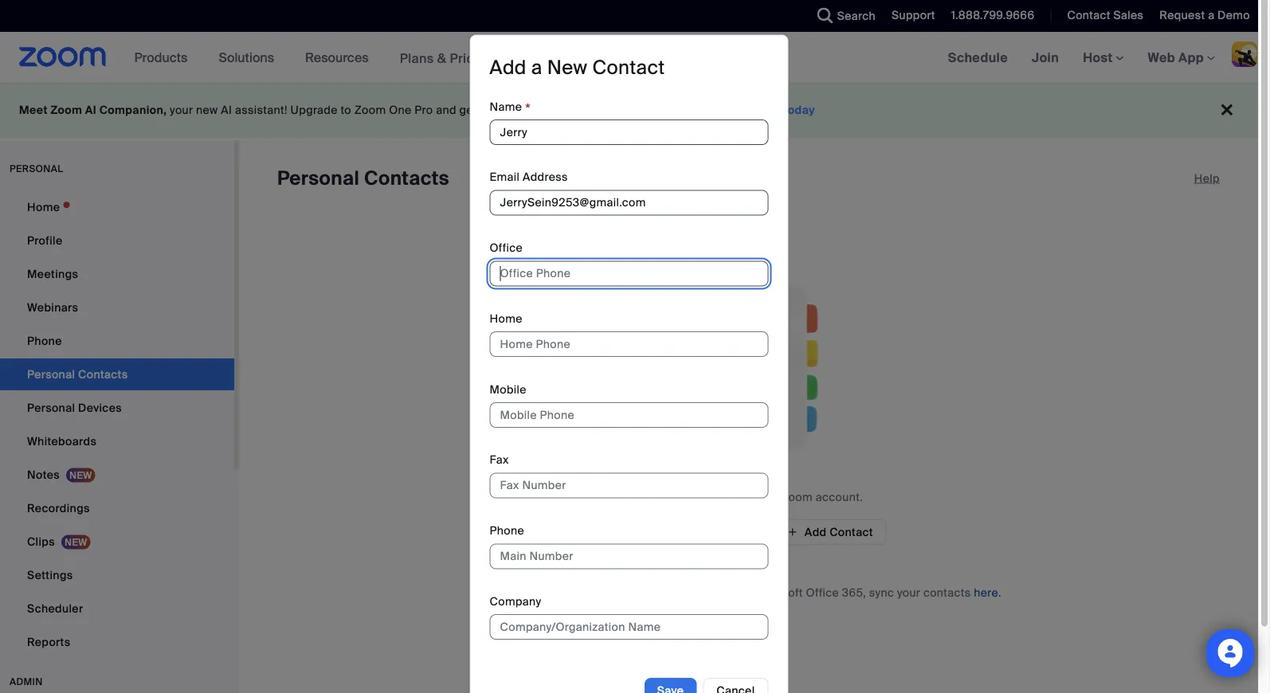 Task type: locate. For each thing, give the bounding box(es) containing it.
0 vertical spatial phone
[[27, 333, 62, 348]]

sync
[[869, 585, 894, 600]]

0 horizontal spatial microsoft
[[614, 585, 665, 600]]

ai right *
[[536, 103, 547, 118]]

ai
[[85, 103, 96, 118], [221, 103, 232, 118], [536, 103, 547, 118]]

upgrade today link
[[733, 103, 815, 118]]

at
[[616, 103, 626, 118]]

microsoft up company text field
[[614, 585, 665, 600]]

Home text field
[[490, 332, 768, 357]]

office inside add a new contact dialog
[[490, 241, 523, 255]]

help
[[1194, 171, 1220, 186]]

1 vertical spatial a
[[531, 55, 542, 80]]

settings link
[[0, 559, 234, 591]]

2 horizontal spatial to
[[741, 490, 752, 504]]

whiteboards
[[27, 434, 97, 449]]

1 vertical spatial and
[[728, 585, 748, 600]]

meet
[[19, 103, 48, 118]]

1 horizontal spatial microsoft
[[751, 585, 803, 600]]

to right access
[[522, 103, 533, 118]]

reports link
[[0, 626, 234, 658]]

add
[[490, 55, 526, 80], [805, 525, 827, 539]]

contact down 'account.'
[[830, 525, 873, 539]]

contacts
[[653, 490, 700, 504], [923, 585, 971, 600]]

a
[[1208, 8, 1215, 23], [531, 55, 542, 80]]

support link
[[880, 0, 939, 32], [892, 8, 935, 23]]

phone inside personal menu menu
[[27, 333, 62, 348]]

banner
[[0, 32, 1270, 84]]

upgrade down product information navigation
[[290, 103, 338, 118]]

add contact
[[805, 525, 873, 539]]

account.
[[816, 490, 863, 504]]

webinars
[[27, 300, 78, 315]]

plans
[[400, 50, 434, 66]]

product information navigation
[[122, 32, 505, 84]]

0 horizontal spatial contacts
[[653, 490, 700, 504]]

additional
[[646, 103, 700, 118]]

home up mobile
[[490, 311, 522, 326]]

1 vertical spatial personal
[[27, 400, 75, 415]]

companion
[[550, 103, 613, 118]]

devices
[[78, 400, 122, 415]]

home inside add a new contact dialog
[[490, 311, 522, 326]]

notes
[[27, 467, 60, 482]]

zoom up add image on the right
[[781, 490, 813, 504]]

home up profile
[[27, 200, 60, 214]]

0 horizontal spatial zoom
[[51, 103, 82, 118]]

new
[[196, 103, 218, 118]]

1 horizontal spatial personal
[[277, 166, 359, 191]]

cost.
[[703, 103, 730, 118]]

meetings
[[27, 267, 78, 281]]

your right added at the bottom right
[[755, 490, 778, 504]]

your for to
[[755, 490, 778, 504]]

0 vertical spatial home
[[27, 200, 60, 214]]

2 vertical spatial contact
[[830, 525, 873, 539]]

for google calendar, microsoft exchange, and microsoft office 365, sync your contacts here .
[[496, 585, 1001, 600]]

Office Phone text field
[[490, 261, 768, 286]]

2 vertical spatial your
[[897, 585, 920, 600]]

1.888.799.9666 button
[[939, 0, 1039, 32], [951, 8, 1035, 23]]

add right add image on the right
[[805, 525, 827, 539]]

home
[[27, 200, 60, 214], [490, 311, 522, 326]]

home link
[[0, 191, 234, 223]]

pro
[[415, 103, 433, 118]]

schedule
[[948, 49, 1008, 66]]

1 horizontal spatial your
[[755, 490, 778, 504]]

whiteboards link
[[0, 425, 234, 457]]

a left demo
[[1208, 8, 1215, 23]]

zoom right meet
[[51, 103, 82, 118]]

webinars link
[[0, 292, 234, 323]]

microsoft down add image on the right
[[751, 585, 803, 600]]

office left 365,
[[806, 585, 839, 600]]

0 horizontal spatial to
[[341, 103, 351, 118]]

your right sync
[[897, 585, 920, 600]]

contact sales link
[[1055, 0, 1148, 32], [1067, 8, 1144, 23]]

2 microsoft from the left
[[751, 585, 803, 600]]

your for companion,
[[170, 103, 193, 118]]

and
[[436, 103, 456, 118], [728, 585, 748, 600]]

a inside dialog
[[531, 55, 542, 80]]

0 horizontal spatial contact
[[592, 55, 665, 80]]

contact inside button
[[830, 525, 873, 539]]

contact left sales
[[1067, 8, 1110, 23]]

upgrade right cost.
[[733, 103, 781, 118]]

and inside meet zoom ai companion, footer
[[436, 103, 456, 118]]

zoom left the "one"
[[354, 103, 386, 118]]

zoom logo image
[[19, 47, 106, 67]]

to
[[341, 103, 351, 118], [522, 103, 533, 118], [741, 490, 752, 504]]

contacts right no
[[653, 490, 700, 504]]

1 vertical spatial contact
[[592, 55, 665, 80]]

personal for personal contacts
[[277, 166, 359, 191]]

1 horizontal spatial add
[[805, 525, 827, 539]]

today
[[783, 103, 815, 118]]

contact up meet zoom ai companion, footer
[[592, 55, 665, 80]]

demo
[[1218, 8, 1250, 23]]

0 horizontal spatial upgrade
[[290, 103, 338, 118]]

1 horizontal spatial a
[[1208, 8, 1215, 23]]

1 upgrade from the left
[[290, 103, 338, 118]]

contacts
[[364, 166, 449, 191]]

0 horizontal spatial office
[[490, 241, 523, 255]]

0 vertical spatial your
[[170, 103, 193, 118]]

and left the "get"
[[436, 103, 456, 118]]

to right added at the bottom right
[[741, 490, 752, 504]]

0 vertical spatial personal
[[277, 166, 359, 191]]

Email Address text field
[[490, 190, 768, 216]]

0 horizontal spatial a
[[531, 55, 542, 80]]

name *
[[490, 99, 531, 118]]

0 horizontal spatial your
[[170, 103, 193, 118]]

microsoft
[[614, 585, 665, 600], [751, 585, 803, 600]]

office
[[490, 241, 523, 255], [806, 585, 839, 600]]

0 vertical spatial office
[[490, 241, 523, 255]]

phone up for
[[490, 523, 524, 538]]

0 vertical spatial a
[[1208, 8, 1215, 23]]

to left the "one"
[[341, 103, 351, 118]]

1 vertical spatial phone
[[490, 523, 524, 538]]

personal inside menu
[[27, 400, 75, 415]]

1 horizontal spatial upgrade
[[733, 103, 781, 118]]

Mobile text field
[[490, 402, 768, 428]]

personal for personal devices
[[27, 400, 75, 415]]

0 horizontal spatial ai
[[85, 103, 96, 118]]

0 horizontal spatial personal
[[27, 400, 75, 415]]

add contact button
[[773, 519, 887, 545]]

no
[[634, 490, 650, 504]]

1 horizontal spatial home
[[490, 311, 522, 326]]

ai right the new
[[221, 103, 232, 118]]

mobile
[[490, 382, 526, 397]]

0 horizontal spatial and
[[436, 103, 456, 118]]

0 vertical spatial and
[[436, 103, 456, 118]]

phone
[[27, 333, 62, 348], [490, 523, 524, 538]]

phone down webinars
[[27, 333, 62, 348]]

1 horizontal spatial contact
[[830, 525, 873, 539]]

your inside meet zoom ai companion, footer
[[170, 103, 193, 118]]

here
[[974, 585, 998, 600]]

and right exchange,
[[728, 585, 748, 600]]

a left 'new'
[[531, 55, 542, 80]]

ai left companion, in the left of the page
[[85, 103, 96, 118]]

0 vertical spatial add
[[490, 55, 526, 80]]

for
[[496, 585, 514, 600]]

email
[[490, 170, 520, 185]]

0 vertical spatial contact
[[1067, 8, 1110, 23]]

&
[[437, 50, 446, 66]]

add inside dialog
[[490, 55, 526, 80]]

personal
[[277, 166, 359, 191], [27, 400, 75, 415]]

personal devices link
[[0, 392, 234, 424]]

contact
[[1067, 8, 1110, 23], [592, 55, 665, 80], [830, 525, 873, 539]]

pricing
[[450, 50, 493, 66]]

plans & pricing link
[[400, 50, 493, 66], [400, 50, 493, 66]]

office down email
[[490, 241, 523, 255]]

added
[[703, 490, 738, 504]]

your
[[170, 103, 193, 118], [755, 490, 778, 504], [897, 585, 920, 600]]

2 horizontal spatial zoom
[[781, 490, 813, 504]]

1 horizontal spatial zoom
[[354, 103, 386, 118]]

meetings navigation
[[936, 32, 1270, 84]]

2 upgrade from the left
[[733, 103, 781, 118]]

here link
[[974, 585, 998, 600]]

1 vertical spatial home
[[490, 311, 522, 326]]

request a demo link
[[1148, 0, 1270, 32], [1160, 8, 1250, 23]]

1 horizontal spatial and
[[728, 585, 748, 600]]

your left the new
[[170, 103, 193, 118]]

0 vertical spatial contacts
[[653, 490, 700, 504]]

1 horizontal spatial ai
[[221, 103, 232, 118]]

upgrade
[[290, 103, 338, 118], [733, 103, 781, 118]]

1 horizontal spatial office
[[806, 585, 839, 600]]

company
[[490, 594, 541, 609]]

Fax text field
[[490, 473, 768, 499]]

add a new contact dialog
[[470, 35, 788, 693]]

2 horizontal spatial ai
[[536, 103, 547, 118]]

2 horizontal spatial your
[[897, 585, 920, 600]]

1 vertical spatial your
[[755, 490, 778, 504]]

add up name on the left top
[[490, 55, 526, 80]]

0 horizontal spatial phone
[[27, 333, 62, 348]]

contacts left 'here' link
[[923, 585, 971, 600]]

0 horizontal spatial add
[[490, 55, 526, 80]]

2 horizontal spatial contact
[[1067, 8, 1110, 23]]

1 horizontal spatial contacts
[[923, 585, 971, 600]]

0 horizontal spatial home
[[27, 200, 60, 214]]

add inside button
[[805, 525, 827, 539]]

First and Last Name text field
[[490, 120, 768, 145]]

1 horizontal spatial phone
[[490, 523, 524, 538]]

1 vertical spatial add
[[805, 525, 827, 539]]



Task type: describe. For each thing, give the bounding box(es) containing it.
*
[[525, 100, 531, 118]]

personal contacts
[[277, 166, 449, 191]]

contact sales
[[1067, 8, 1144, 23]]

1.888.799.9666
[[951, 8, 1035, 23]]

add for add contact
[[805, 525, 827, 539]]

help link
[[1194, 166, 1220, 191]]

new
[[547, 55, 587, 80]]

profile
[[27, 233, 63, 248]]

scheduler link
[[0, 593, 234, 625]]

contact sales link up join
[[1055, 0, 1148, 32]]

profile link
[[0, 225, 234, 257]]

phone inside add a new contact dialog
[[490, 523, 524, 538]]

admin
[[10, 676, 43, 688]]

email address
[[490, 170, 568, 185]]

a for request
[[1208, 8, 1215, 23]]

add a new contact
[[490, 55, 665, 80]]

request a demo
[[1160, 8, 1250, 23]]

Phone text field
[[490, 544, 768, 569]]

365,
[[842, 585, 866, 600]]

add for add a new contact
[[490, 55, 526, 80]]

get
[[459, 103, 477, 118]]

join
[[1032, 49, 1059, 66]]

one
[[389, 103, 412, 118]]

google
[[516, 585, 556, 600]]

phone link
[[0, 325, 234, 357]]

1 vertical spatial office
[[806, 585, 839, 600]]

contact sales link up meetings navigation
[[1067, 8, 1144, 23]]

clips link
[[0, 526, 234, 558]]

home inside personal menu menu
[[27, 200, 60, 214]]

1 horizontal spatial to
[[522, 103, 533, 118]]

companion,
[[99, 103, 167, 118]]

name
[[490, 99, 522, 114]]

meetings link
[[0, 258, 234, 290]]

schedule link
[[936, 32, 1020, 83]]

Company text field
[[490, 614, 768, 640]]

add image
[[787, 525, 798, 539]]

1 vertical spatial contacts
[[923, 585, 971, 600]]

meet zoom ai companion, your new ai assistant! upgrade to zoom one pro and get access to ai companion at no additional cost. upgrade today
[[19, 103, 815, 118]]

2 ai from the left
[[221, 103, 232, 118]]

notes link
[[0, 459, 234, 491]]

join link
[[1020, 32, 1071, 83]]

request
[[1160, 8, 1205, 23]]

recordings link
[[0, 492, 234, 524]]

a for add
[[531, 55, 542, 80]]

3 ai from the left
[[536, 103, 547, 118]]

personal menu menu
[[0, 191, 234, 660]]

contact inside dialog
[[592, 55, 665, 80]]

plans & pricing
[[400, 50, 493, 66]]

fax
[[490, 453, 509, 467]]

banner containing schedule
[[0, 32, 1270, 84]]

exchange,
[[668, 585, 725, 600]]

support
[[892, 8, 935, 23]]

address
[[523, 170, 568, 185]]

access
[[480, 103, 519, 118]]

sales
[[1113, 8, 1144, 23]]

calendar,
[[559, 585, 611, 600]]

meet zoom ai companion, footer
[[0, 83, 1258, 138]]

reports
[[27, 635, 70, 649]]

personal devices
[[27, 400, 122, 415]]

personal
[[10, 163, 63, 175]]

clips
[[27, 534, 55, 549]]

.
[[998, 585, 1001, 600]]

recordings
[[27, 501, 90, 515]]

no
[[629, 103, 643, 118]]

no contacts added to your zoom account.
[[634, 490, 863, 504]]

1 microsoft from the left
[[614, 585, 665, 600]]

1.888.799.9666 button up schedule
[[939, 0, 1039, 32]]

scheduler
[[27, 601, 83, 616]]

assistant!
[[235, 103, 287, 118]]

1 ai from the left
[[85, 103, 96, 118]]

settings
[[27, 568, 73, 582]]

1.888.799.9666 button up schedule link
[[951, 8, 1035, 23]]



Task type: vqa. For each thing, say whether or not it's contained in the screenshot.
from
no



